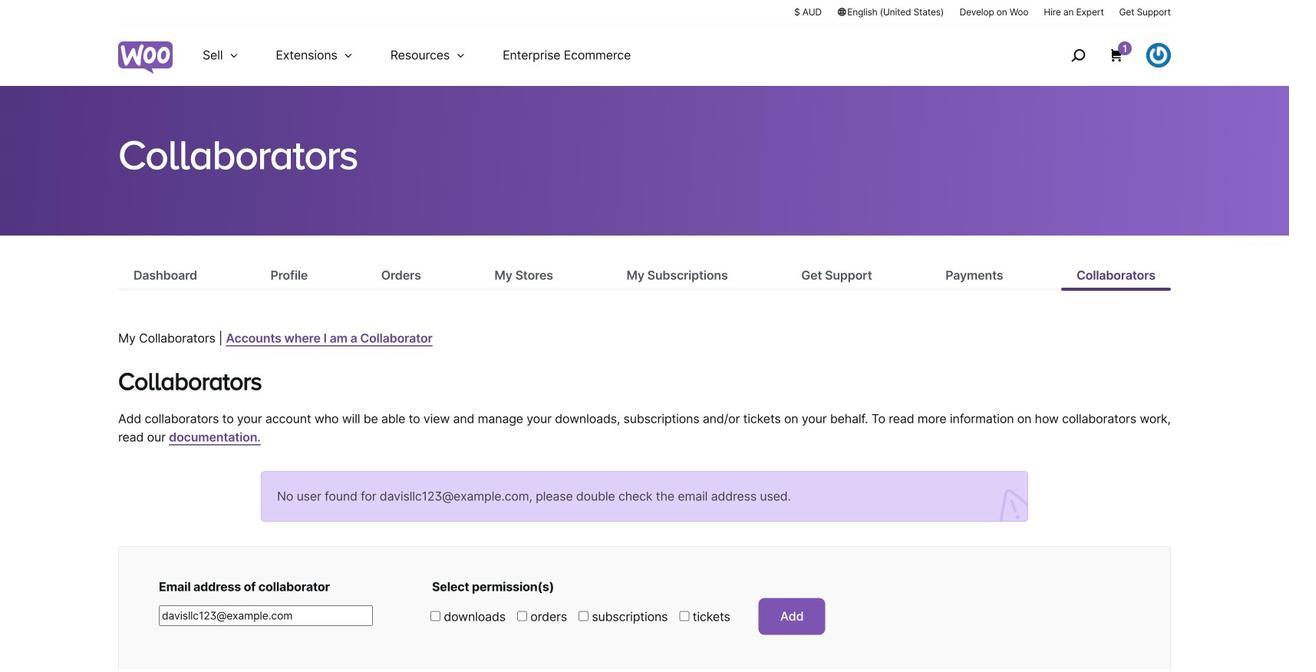 Task type: vqa. For each thing, say whether or not it's contained in the screenshot.
Breadcrumb "element"
no



Task type: locate. For each thing, give the bounding box(es) containing it.
None checkbox
[[431, 611, 441, 621], [517, 611, 527, 621], [431, 611, 441, 621], [517, 611, 527, 621]]

open account menu image
[[1147, 43, 1171, 68]]

service navigation menu element
[[1038, 30, 1171, 80]]

search image
[[1066, 43, 1091, 68]]

None checkbox
[[579, 611, 589, 621], [679, 611, 689, 621], [579, 611, 589, 621], [679, 611, 689, 621]]



